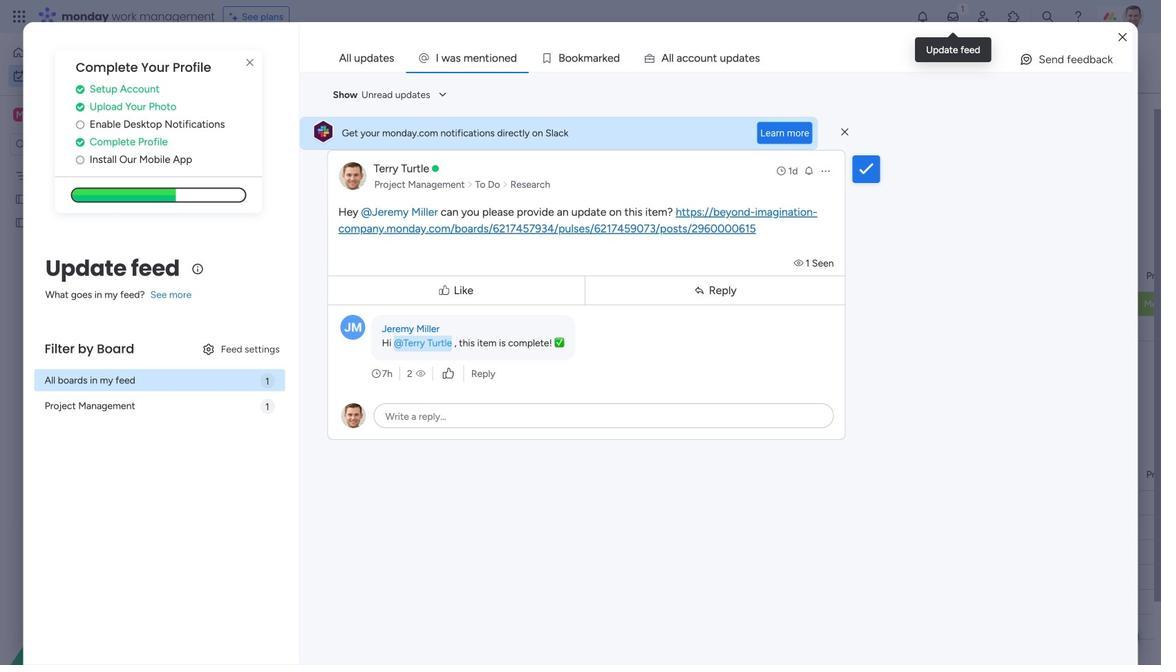 Task type: describe. For each thing, give the bounding box(es) containing it.
1 slider arrow image from the left
[[467, 178, 473, 192]]

1 vertical spatial dapulse x slim image
[[842, 126, 849, 139]]

Search in workspace field
[[29, 137, 115, 152]]

reminder image
[[804, 165, 815, 176]]

circle o image
[[76, 119, 85, 130]]

invite members image
[[977, 10, 991, 24]]

v2 seen image
[[416, 367, 426, 381]]

monday marketplace image
[[1007, 10, 1021, 24]]

1 vertical spatial option
[[8, 65, 168, 87]]

v2 like image
[[443, 366, 454, 382]]

0 horizontal spatial dapulse x slim image
[[242, 55, 258, 71]]

terry turtle image
[[1123, 6, 1145, 28]]

lottie animation image
[[0, 526, 176, 666]]

select product image
[[12, 10, 26, 24]]

check circle image
[[76, 84, 85, 95]]

Filter dashboard by text search field
[[263, 109, 388, 131]]



Task type: vqa. For each thing, say whether or not it's contained in the screenshot.
first HEADING from the top
no



Task type: locate. For each thing, give the bounding box(es) containing it.
2 check circle image from the top
[[76, 137, 85, 147]]

dapulse x slim image
[[242, 55, 258, 71], [842, 126, 849, 139]]

option down the search in workspace field
[[0, 164, 176, 166]]

0 vertical spatial check circle image
[[76, 102, 85, 112]]

list box
[[0, 161, 176, 421]]

1 horizontal spatial slider arrow image
[[502, 178, 509, 192]]

public board image
[[15, 216, 28, 230]]

tab list
[[327, 44, 1133, 72]]

2 slider arrow image from the left
[[502, 178, 509, 192]]

1 horizontal spatial dapulse x slim image
[[842, 126, 849, 139]]

1 vertical spatial check circle image
[[76, 137, 85, 147]]

options image
[[821, 166, 832, 177]]

None search field
[[263, 109, 388, 131]]

public board image
[[15, 193, 28, 206]]

check circle image down circle o image
[[76, 137, 85, 147]]

check circle image
[[76, 102, 85, 112], [76, 137, 85, 147]]

0 vertical spatial option
[[8, 41, 168, 64]]

search everything image
[[1041, 10, 1055, 24]]

option up check circle icon on the top left of the page
[[8, 41, 168, 64]]

1 check circle image from the top
[[76, 102, 85, 112]]

v2 seen image
[[794, 258, 806, 269]]

update feed image
[[947, 10, 960, 24]]

give feedback image
[[1020, 53, 1034, 66]]

option up workspace selection element
[[8, 65, 168, 87]]

2 vertical spatial option
[[0, 164, 176, 166]]

circle o image
[[76, 155, 85, 165]]

close image
[[1119, 32, 1127, 42]]

1 image
[[957, 1, 969, 16]]

notifications image
[[916, 10, 930, 24]]

search image
[[372, 115, 383, 126]]

check circle image down check circle icon on the top left of the page
[[76, 102, 85, 112]]

0 vertical spatial dapulse x slim image
[[242, 55, 258, 71]]

see plans image
[[229, 9, 242, 24]]

option
[[8, 41, 168, 64], [8, 65, 168, 87], [0, 164, 176, 166]]

lottie animation element
[[0, 526, 176, 666]]

0 horizontal spatial slider arrow image
[[467, 178, 473, 192]]

slider arrow image
[[467, 178, 473, 192], [502, 178, 509, 192]]

help image
[[1072, 10, 1086, 24]]

tab
[[327, 44, 406, 72]]

workspace selection element
[[13, 106, 115, 124]]

workspace image
[[13, 107, 27, 122]]



